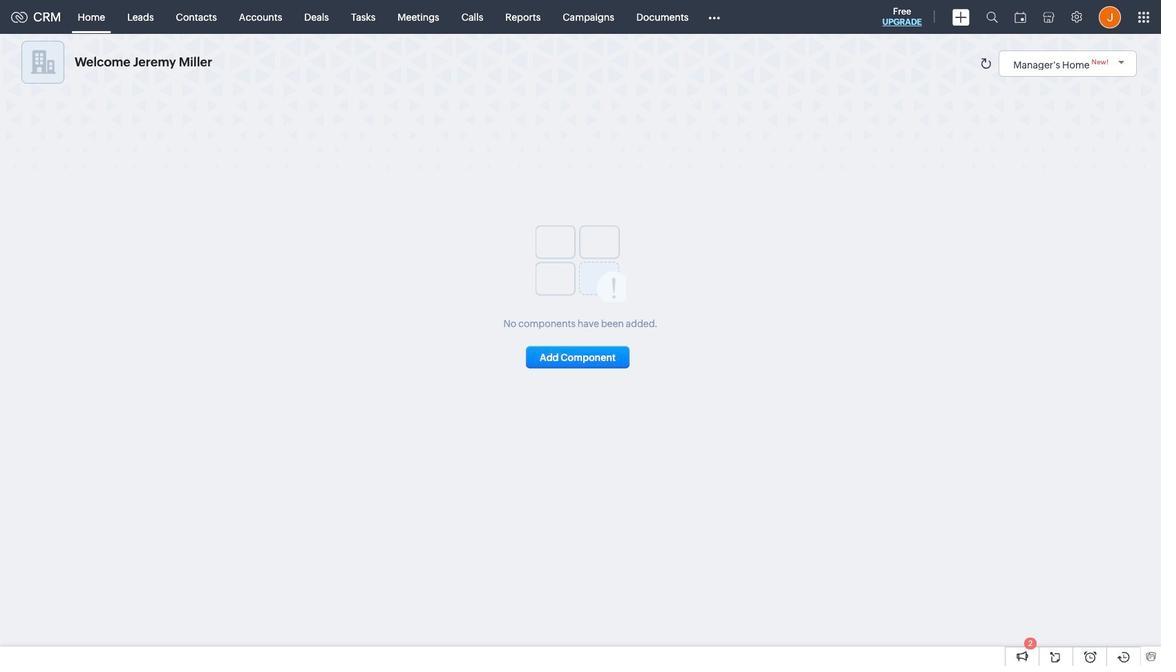 Task type: vqa. For each thing, say whether or not it's contained in the screenshot.
Profile image
yes



Task type: describe. For each thing, give the bounding box(es) containing it.
calendar image
[[1015, 11, 1027, 22]]

logo image
[[11, 11, 28, 22]]

profile image
[[1100, 6, 1122, 28]]

search element
[[979, 0, 1007, 34]]

create menu image
[[953, 9, 970, 25]]

Other Modules field
[[700, 6, 730, 28]]

create menu element
[[945, 0, 979, 34]]



Task type: locate. For each thing, give the bounding box(es) containing it.
profile element
[[1091, 0, 1130, 34]]

search image
[[987, 11, 999, 23]]



